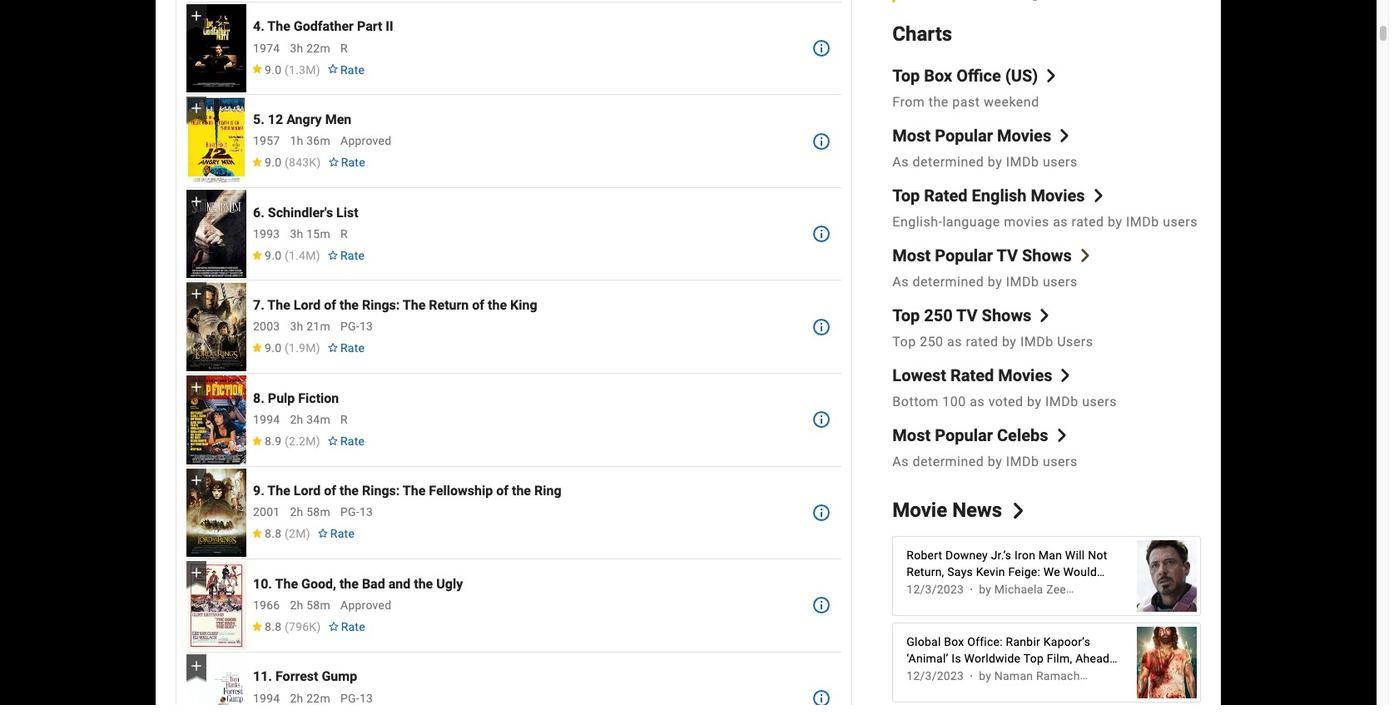 Task type: vqa. For each thing, say whether or not it's contained in the screenshot.


Task type: describe. For each thing, give the bounding box(es) containing it.
top for top 250 as rated by imdb users
[[893, 334, 916, 350]]

fellowship
[[429, 483, 493, 499]]

ranbir
[[1006, 635, 1041, 649]]

bottom
[[893, 394, 939, 410]]

angry
[[287, 112, 322, 127]]

users for most popular celebs
[[1043, 454, 1078, 470]]

tv for popular
[[997, 246, 1018, 266]]

4.
[[253, 19, 265, 35]]

box for global
[[944, 635, 965, 649]]

kapoor's
[[1044, 635, 1091, 649]]

rate for 4. the godfather part ii
[[340, 63, 365, 76]]

top rated english movies link
[[893, 186, 1105, 206]]

3h 22m
[[290, 41, 331, 55]]

pg- for return
[[341, 320, 360, 333]]

chevron right inline image for top 250 tv shows
[[1039, 309, 1052, 323]]

star border inline image for 7.
[[327, 343, 339, 352]]

top for top box office (us)
[[893, 66, 920, 86]]

popular for celebs
[[935, 426, 993, 446]]

rings: for fellowship
[[362, 483, 400, 499]]

most for most popular tv shows
[[893, 246, 931, 266]]

list
[[336, 204, 359, 220]]

naman
[[995, 670, 1033, 683]]

imdb rating: 8.8 element for good,
[[251, 620, 321, 634]]

rate button for 8. pulp fiction
[[320, 426, 371, 456]]

chevron right inline image for top box office (us)
[[1045, 69, 1059, 83]]

rate button for 5. 12 angry men
[[321, 148, 372, 178]]

pg-13 for fellowship
[[341, 506, 373, 519]]

add image for 8. pulp fiction
[[188, 379, 205, 396]]

godfather
[[294, 19, 354, 35]]

tom hanks in forrest gump (1994) image
[[187, 654, 246, 705]]

2001
[[253, 506, 280, 519]]

star inline image for 4. the godfather part ii
[[251, 65, 263, 74]]

1h 36m
[[290, 134, 331, 148]]

6.
[[253, 204, 265, 220]]

most popular tv shows link
[[893, 246, 1092, 266]]

voted
[[989, 394, 1024, 410]]

users
[[1058, 334, 1094, 350]]

group for 6. schindler's list
[[187, 190, 246, 278]]

fiction
[[298, 390, 339, 406]]

top 250 tv shows link
[[893, 306, 1052, 326]]

rings: for return
[[362, 297, 400, 313]]

men
[[325, 112, 352, 127]]

most popular movies
[[893, 126, 1052, 146]]

by michaela zee
[[979, 583, 1067, 597]]

chevron right inline image for movie news
[[1011, 503, 1027, 519]]

as determined by imdb users for tv
[[893, 274, 1078, 290]]

15m
[[307, 227, 331, 240]]

image image for global box office: ranbir kapoor's 'animal' is worldwide top film, ahead of 'napoleon,' 'hunger games'
[[1137, 619, 1197, 705]]

movie
[[893, 499, 948, 522]]

8. pulp fiction link
[[253, 390, 339, 406]]

r for fiction
[[341, 413, 348, 426]]

22m for godfather
[[307, 41, 331, 55]]

from
[[893, 94, 925, 110]]

shows for most popular tv shows
[[1022, 246, 1072, 266]]

( for 7.
[[285, 342, 289, 355]]

7. the lord of the rings: the return of the king link
[[253, 297, 537, 313]]

death
[[1052, 582, 1084, 595]]

star border inline image for 9.
[[317, 529, 329, 538]]

6. schindler's list link
[[253, 204, 359, 220]]

news
[[953, 499, 1003, 522]]

imdb rating: 9.0 element for 5.
[[251, 156, 321, 169]]

1966
[[253, 599, 280, 612]]

9.0 ( 1.4m )
[[265, 249, 320, 262]]

r for list
[[341, 227, 348, 240]]

zee
[[1047, 583, 1067, 597]]

see more information about the lord of the rings: the return of the king image
[[812, 317, 832, 337]]

rate for 10. the good, the bad and the ugly
[[341, 620, 365, 634]]

add image for 6.
[[188, 193, 205, 210]]

approved for men
[[341, 134, 392, 148]]

star inline image for 5. 12 angry men
[[251, 157, 263, 167]]

film,
[[1047, 652, 1073, 665]]

the for 10.
[[275, 576, 298, 592]]

3 13 from the top
[[360, 692, 373, 705]]

0 vertical spatial as
[[1053, 214, 1068, 230]]

rate for 7. the lord of the rings: the return of the king
[[340, 342, 365, 355]]

add image for 9. the lord of the rings: the fellowship of the ring
[[188, 472, 205, 488]]

2m
[[289, 527, 306, 541]]

chevron right inline image for most popular tv shows
[[1079, 249, 1092, 263]]

as for lowest rated movies
[[970, 394, 985, 410]]

language
[[943, 214, 1001, 230]]

add image for 11. forrest gump
[[188, 657, 205, 674]]

forrest
[[276, 669, 318, 685]]

top rated english movies
[[893, 186, 1085, 206]]

as for most popular celebs
[[893, 454, 909, 470]]

( for 6.
[[285, 249, 289, 262]]

as for most popular tv shows
[[893, 274, 909, 290]]

schindler's
[[268, 204, 333, 220]]

'magically
[[941, 582, 995, 595]]

lord for 7.
[[294, 297, 321, 313]]

9.
[[253, 483, 265, 499]]

58m for good,
[[307, 599, 331, 612]]

2h 58m for good,
[[290, 599, 331, 612]]

8.9
[[265, 435, 282, 448]]

his
[[1031, 582, 1049, 595]]

'hunger
[[982, 669, 1024, 682]]

9.0 for 4.
[[265, 63, 282, 76]]

not
[[1088, 549, 1108, 562]]

) for 6.
[[316, 249, 320, 262]]

star border inline image for angry
[[328, 157, 339, 167]]

rate for 9. the lord of the rings: the fellowship of the ring
[[330, 527, 355, 541]]

add image for 7. the lord of the rings: the return of the king
[[188, 286, 205, 303]]

1 vertical spatial rated
[[966, 334, 999, 350]]

as determined by imdb users for celebs
[[893, 454, 1078, 470]]

approved for the
[[341, 599, 392, 612]]

office
[[957, 66, 1002, 86]]

ugly
[[436, 576, 463, 592]]

kevin
[[976, 566, 1006, 579]]

most popular movies link
[[893, 126, 1072, 146]]

english-language movies as rated by imdb users
[[893, 214, 1198, 230]]

rate button for 10. the good, the bad and the ugly
[[321, 612, 372, 642]]

9.0 ( 1.9m )
[[265, 342, 320, 355]]

see more information about the good, the bad and the ugly image
[[812, 596, 832, 616]]

global
[[907, 635, 941, 649]]

popular for movies
[[935, 126, 993, 146]]

58m for lord
[[307, 506, 331, 519]]

movies for lowest rated movies
[[999, 366, 1053, 386]]

3h for godfather
[[290, 41, 304, 55]]

13 for fellowship
[[360, 506, 373, 519]]

5.
[[253, 112, 265, 127]]

imdb rating: 9.0 element for 7.
[[251, 342, 320, 355]]

see more information about pulp fiction image
[[812, 410, 832, 430]]

star border inline image for good,
[[328, 622, 339, 631]]

7.
[[253, 297, 265, 313]]

star inline image for 7. the lord of the rings: the return of the king
[[251, 343, 263, 352]]

1.9m
[[289, 342, 316, 355]]

8.9 ( 2.2m )
[[265, 435, 320, 448]]

determined for celebs
[[913, 454, 984, 470]]

chevron right inline image for lowest rated movies
[[1060, 369, 1073, 383]]

shows for top 250 tv shows
[[982, 306, 1032, 326]]

lowest
[[893, 366, 947, 386]]

part
[[357, 19, 382, 35]]

11.
[[253, 669, 272, 685]]

12
[[268, 112, 283, 127]]

3h 15m
[[290, 227, 331, 240]]

good,
[[301, 576, 336, 592]]

man
[[1039, 549, 1063, 562]]

8.8 ( 2m )
[[265, 527, 310, 541]]

7. the lord of the rings: the return of the king
[[253, 297, 537, 313]]

10.
[[253, 576, 272, 592]]

) for 5.
[[317, 156, 321, 169]]

says
[[948, 566, 973, 579]]

global box office: ranbir kapoor's 'animal' is worldwide top film, ahead of 'napoleon,' 'hunger games'
[[907, 635, 1110, 682]]

ahead
[[1076, 652, 1110, 665]]

9. the lord of the rings: the fellowship of the ring link
[[253, 483, 562, 499]]

imdb rating: 9.0 element for 6.
[[251, 249, 320, 262]]

3 pg- from the top
[[341, 692, 360, 705]]

group for 10. the good, the bad and the ugly
[[187, 561, 246, 650]]

of inside global box office: ranbir kapoor's 'animal' is worldwide top film, ahead of 'napoleon,' 'hunger games'
[[907, 669, 918, 682]]

iron
[[1015, 549, 1036, 562]]

chevron right inline image for most popular movies
[[1058, 129, 1072, 143]]

0 vertical spatial rated
[[1072, 214, 1105, 230]]

the for 4.
[[268, 19, 290, 35]]

star inline image for 6.
[[251, 250, 263, 260]]

ring
[[535, 483, 562, 499]]

4. the godfather part ii link
[[253, 19, 394, 35]]

will
[[1066, 549, 1085, 562]]

12/3/2023 for return,
[[907, 583, 964, 597]]



Task type: locate. For each thing, give the bounding box(es) containing it.
( for 5.
[[285, 156, 289, 169]]

movies for most popular movies
[[997, 126, 1052, 146]]

tv up top 250 as rated by imdb users
[[957, 306, 978, 326]]

henry fonda, martin balsam, jack klugman, lee j. cobb, ed begley, edward binns, john fiedler, e.g. marshall, joseph sweeney, george voskovec, jack warden, and robert webber in 12 angry men (1957) image
[[187, 97, 246, 186]]

1 vertical spatial 8.8
[[265, 620, 282, 634]]

3 2h from the top
[[290, 599, 304, 612]]

0 vertical spatial star inline image
[[251, 250, 263, 260]]

rated up 100
[[951, 366, 994, 386]]

rate button for 7. the lord of the rings: the return of the king
[[320, 333, 371, 363]]

1 vertical spatial pg-
[[341, 506, 360, 519]]

2.2m
[[289, 435, 316, 448]]

2 3h from the top
[[290, 227, 304, 240]]

1 vertical spatial as determined by imdb users
[[893, 274, 1078, 290]]

the left return
[[403, 297, 426, 313]]

the good, the bad and the ugly (1966) image
[[187, 561, 246, 650]]

) for 10.
[[317, 620, 321, 634]]

2h for gump
[[290, 692, 304, 705]]

imdb rating: 9.0 element down 1974
[[251, 63, 320, 76]]

group left 8.
[[187, 376, 246, 464]]

image image right ahead
[[1137, 619, 1197, 705]]

2 determined from the top
[[913, 274, 984, 290]]

250
[[924, 306, 953, 326], [920, 334, 944, 350]]

star border inline image
[[327, 343, 339, 352], [317, 529, 329, 538]]

would
[[1064, 566, 1097, 579]]

most for most popular celebs
[[893, 426, 931, 446]]

most popular tv shows
[[893, 246, 1072, 266]]

1 1994 from the top
[[253, 413, 280, 426]]

9.0 for 5.
[[265, 156, 282, 169]]

1 vertical spatial box
[[944, 635, 965, 649]]

2h 22m
[[290, 692, 331, 705]]

1 2h from the top
[[290, 413, 304, 426]]

1 determined from the top
[[913, 154, 984, 170]]

1 vertical spatial 2h 58m
[[290, 599, 331, 612]]

0 vertical spatial rated
[[924, 186, 968, 206]]

pg- for fellowship
[[341, 506, 360, 519]]

0 vertical spatial 1994
[[253, 413, 280, 426]]

0 horizontal spatial tv
[[957, 306, 978, 326]]

3 9.0 from the top
[[265, 249, 282, 262]]

bad
[[362, 576, 385, 592]]

9.0 for 7.
[[265, 342, 282, 355]]

users
[[1043, 154, 1078, 170], [1163, 214, 1198, 230], [1043, 274, 1078, 290], [1083, 394, 1117, 410], [1043, 454, 1078, 470]]

imdb rating: 9.0 element
[[251, 63, 320, 76], [251, 156, 321, 169], [251, 249, 320, 262], [251, 342, 320, 355]]

22m down 11. forrest gump link
[[307, 692, 331, 705]]

2 ( from the top
[[285, 156, 289, 169]]

determined up top 250 tv shows
[[913, 274, 984, 290]]

rated for top
[[924, 186, 968, 206]]

approved down 'men'
[[341, 134, 392, 148]]

group left 6. in the top of the page
[[187, 190, 246, 278]]

1 58m from the top
[[307, 506, 331, 519]]

star inline image down 1993 at the top
[[251, 250, 263, 260]]

0 vertical spatial most
[[893, 126, 931, 146]]

( for 8.
[[285, 435, 289, 448]]

1 popular from the top
[[935, 126, 993, 146]]

2 add image from the top
[[188, 100, 205, 117]]

4 group from the top
[[187, 283, 246, 371]]

star border inline image right 2m
[[317, 529, 329, 538]]

2 vertical spatial as
[[893, 454, 909, 470]]

star inline image
[[251, 65, 263, 74], [251, 157, 263, 167], [251, 343, 263, 352], [251, 529, 263, 538], [251, 622, 263, 631]]

0 vertical spatial star border inline image
[[327, 343, 339, 352]]

add image left 8.
[[188, 379, 205, 396]]

3 add image from the top
[[188, 193, 205, 210]]

2 rings: from the top
[[362, 483, 400, 499]]

2h 58m up 2m
[[290, 506, 331, 519]]

3 determined from the top
[[913, 454, 984, 470]]

most
[[893, 126, 931, 146], [893, 246, 931, 266], [893, 426, 931, 446]]

1 vertical spatial shows
[[982, 306, 1032, 326]]

0 vertical spatial determined
[[913, 154, 984, 170]]

0 vertical spatial 8.8
[[265, 527, 282, 541]]

r for godfather
[[341, 41, 348, 55]]

users for most popular movies
[[1043, 154, 1078, 170]]

3 r from the top
[[341, 413, 348, 426]]

rate for 6. schindler's list
[[340, 249, 365, 262]]

4 2h from the top
[[290, 692, 304, 705]]

1 vertical spatial 22m
[[307, 692, 331, 705]]

1 star inline image from the top
[[251, 65, 263, 74]]

rate button right 2m
[[310, 519, 361, 549]]

as down english-
[[893, 274, 909, 290]]

0 vertical spatial 22m
[[307, 41, 331, 55]]

group for 8. pulp fiction
[[187, 376, 246, 464]]

10. the good, the bad and the ugly link
[[253, 576, 463, 592]]

imdb rating: 9.0 element down 2003
[[251, 342, 320, 355]]

1 12/3/2023 from the top
[[907, 583, 964, 597]]

3 ( from the top
[[285, 249, 289, 262]]

0 vertical spatial add image
[[188, 7, 205, 24]]

) for 9.
[[306, 527, 310, 541]]

1 as from the top
[[893, 154, 909, 170]]

1 pg- from the top
[[341, 320, 360, 333]]

7 group from the top
[[187, 561, 246, 650]]

pg-13
[[341, 320, 373, 333], [341, 506, 373, 519], [341, 692, 373, 705]]

2 image image from the top
[[1137, 619, 1197, 705]]

10. the good, the bad and the ugly
[[253, 576, 463, 592]]

1 vertical spatial 13
[[360, 506, 373, 519]]

rings:
[[362, 297, 400, 313], [362, 483, 400, 499]]

movies down weekend
[[997, 126, 1052, 146]]

3h
[[290, 41, 304, 55], [290, 227, 304, 240], [290, 320, 304, 333]]

5 group from the top
[[187, 376, 246, 464]]

1 lord from the top
[[294, 297, 321, 313]]

group left 4.
[[187, 4, 246, 93]]

( for 9.
[[285, 527, 289, 541]]

8.8 down 1966
[[265, 620, 282, 634]]

1 22m from the top
[[307, 41, 331, 55]]

1 vertical spatial 12/3/2023
[[907, 670, 964, 683]]

22m down 4. the godfather part ii link
[[307, 41, 331, 55]]

0 vertical spatial tv
[[997, 246, 1018, 266]]

r right 34m
[[341, 413, 348, 426]]

2 vertical spatial r
[[341, 413, 348, 426]]

star inline image inside imdb rating: 8.9 element
[[251, 436, 263, 445]]

star inline image down 2003
[[251, 343, 263, 352]]

chevron right inline image down the english-language movies as rated by imdb users
[[1079, 249, 1092, 263]]

4 ( from the top
[[285, 342, 289, 355]]

rings: inside "link"
[[362, 297, 400, 313]]

1 horizontal spatial rated
[[1072, 214, 1105, 230]]

4 imdb rating: 9.0 element from the top
[[251, 342, 320, 355]]

36m
[[307, 134, 331, 148]]

users for most popular tv shows
[[1043, 274, 1078, 290]]

2 12/3/2023 from the top
[[907, 670, 964, 683]]

lowest rated movies
[[893, 366, 1053, 386]]

celebs
[[997, 426, 1049, 446]]

) for 7.
[[316, 342, 320, 355]]

rate right 1.9m
[[340, 342, 365, 355]]

group left 7.
[[187, 283, 246, 371]]

0 vertical spatial imdb rating: 8.8 element
[[251, 527, 310, 541]]

0 horizontal spatial rated
[[966, 334, 999, 350]]

1 vertical spatial rings:
[[362, 483, 400, 499]]

1 vertical spatial determined
[[913, 274, 984, 290]]

rate down part
[[340, 63, 365, 76]]

0 vertical spatial 12/3/2023
[[907, 583, 964, 597]]

1 rings: from the top
[[362, 297, 400, 313]]

2 vertical spatial 13
[[360, 692, 373, 705]]

determined for movies
[[913, 154, 984, 170]]

2 vertical spatial most
[[893, 426, 931, 446]]

2 13 from the top
[[360, 506, 373, 519]]

1 pg-13 from the top
[[341, 320, 373, 333]]

0 vertical spatial approved
[[341, 134, 392, 148]]

1 horizontal spatial tv
[[997, 246, 1018, 266]]

250 for as
[[920, 334, 944, 350]]

5 ( from the top
[[285, 435, 289, 448]]

imdb rating: 8.8 element down 1966
[[251, 620, 321, 634]]

1 vertical spatial as
[[893, 274, 909, 290]]

see more information about the godfather part ii image
[[812, 38, 832, 58]]

most for most popular movies
[[893, 126, 931, 146]]

2 as from the top
[[893, 274, 909, 290]]

box inside global box office: ranbir kapoor's 'animal' is worldwide top film, ahead of 'napoleon,' 'hunger games'
[[944, 635, 965, 649]]

chevron right inline image inside top rated english movies link
[[1092, 189, 1105, 203]]

al pacino in the godfather part ii (1974) image
[[187, 4, 246, 93]]

1974
[[253, 41, 280, 55]]

image image
[[1137, 532, 1197, 621], [1137, 619, 1197, 705]]

box up from the past weekend
[[924, 66, 953, 86]]

2 vertical spatial pg-13
[[341, 692, 373, 705]]

never
[[907, 582, 938, 595]]

shows down the english-language movies as rated by imdb users
[[1022, 246, 1072, 266]]

2 imdb rating: 8.8 element from the top
[[251, 620, 321, 634]]

2 vertical spatial pg-
[[341, 692, 360, 705]]

3h left the 21m
[[290, 320, 304, 333]]

see more information about schindler's list image
[[812, 224, 832, 244]]

2h for good,
[[290, 599, 304, 612]]

most down english-
[[893, 246, 931, 266]]

rated down top 250 tv shows link
[[966, 334, 999, 350]]

0 vertical spatial 58m
[[307, 506, 331, 519]]

( for 4.
[[285, 63, 289, 76]]

the for 9.
[[268, 483, 290, 499]]

imdb rating: 8.8 element
[[251, 527, 310, 541], [251, 620, 321, 634]]

1 vertical spatial add image
[[188, 100, 205, 117]]

add image left 6. in the top of the page
[[188, 193, 205, 210]]

1 vertical spatial star border inline image
[[317, 529, 329, 538]]

5 star inline image from the top
[[251, 622, 263, 631]]

1 image image from the top
[[1137, 532, 1197, 621]]

pg-13 down gump in the left of the page
[[341, 692, 373, 705]]

pg- right the 21m
[[341, 320, 360, 333]]

0 vertical spatial rings:
[[362, 297, 400, 313]]

1 vertical spatial r
[[341, 227, 348, 240]]

1 ( from the top
[[285, 63, 289, 76]]

most popular celebs
[[893, 426, 1049, 446]]

rate
[[340, 63, 365, 76], [341, 156, 365, 169], [340, 249, 365, 262], [340, 342, 365, 355], [340, 435, 365, 448], [330, 527, 355, 541], [341, 620, 365, 634]]

8 group from the top
[[187, 654, 246, 705]]

rate button for 6. schindler's list
[[320, 240, 371, 270]]

2 22m from the top
[[307, 692, 331, 705]]

1 3h from the top
[[290, 41, 304, 55]]

english
[[972, 186, 1027, 206]]

2 pg- from the top
[[341, 506, 360, 519]]

6 ( from the top
[[285, 527, 289, 541]]

2 1994 from the top
[[253, 692, 280, 705]]

1 vertical spatial most
[[893, 246, 931, 266]]

0 vertical spatial lord
[[294, 297, 321, 313]]

1 add image from the top
[[188, 7, 205, 24]]

rate down '10. the good, the bad and the ugly' link
[[341, 620, 365, 634]]

uma thurman in pulp fiction (1994) image
[[187, 376, 246, 464]]

3 as determined by imdb users from the top
[[893, 454, 1078, 470]]

8.8 for 10.
[[265, 620, 282, 634]]

1 9.0 from the top
[[265, 63, 282, 76]]

imdb rating: 9.0 element down 1h
[[251, 156, 321, 169]]

1 add image from the top
[[188, 286, 205, 303]]

chevron right inline image inside 'lowest rated movies' "link"
[[1060, 369, 1073, 383]]

star inline image down 1966
[[251, 622, 263, 631]]

games'
[[1027, 669, 1067, 682]]

king
[[510, 297, 537, 313]]

1 2h 58m from the top
[[290, 506, 331, 519]]

the for 7.
[[268, 297, 290, 313]]

1 r from the top
[[341, 41, 348, 55]]

13 right 2h 22m
[[360, 692, 373, 705]]

6. schindler's list
[[253, 204, 359, 220]]

see more information about the lord of the rings: the fellowship of the ring image
[[812, 503, 832, 523]]

0 vertical spatial as determined by imdb users
[[893, 154, 1078, 170]]

) up good,
[[306, 527, 310, 541]]

2 2h 58m from the top
[[290, 599, 331, 612]]

2 vertical spatial movies
[[999, 366, 1053, 386]]

7 ( from the top
[[285, 620, 289, 634]]

2 as determined by imdb users from the top
[[893, 274, 1078, 290]]

1 vertical spatial 58m
[[307, 599, 331, 612]]

rate button down list
[[320, 240, 371, 270]]

3 star inline image from the top
[[251, 343, 263, 352]]

chevron right inline image up top 250 as rated by imdb users
[[1039, 309, 1052, 323]]

(us)
[[1006, 66, 1039, 86]]

8.8
[[265, 527, 282, 541], [265, 620, 282, 634]]

star inline image down "1957"
[[251, 157, 263, 167]]

add image
[[188, 286, 205, 303], [188, 379, 205, 396], [188, 472, 205, 488], [188, 565, 205, 581], [188, 657, 205, 674]]

1 vertical spatial as
[[948, 334, 963, 350]]

as determined by imdb users down most popular tv shows
[[893, 274, 1078, 290]]

the right 7.
[[268, 297, 290, 313]]

9.0 ( 843k )
[[265, 156, 321, 169]]

0 vertical spatial movies
[[997, 126, 1052, 146]]

the left the fellowship
[[403, 483, 426, 499]]

star border inline image for fiction
[[327, 436, 339, 445]]

2h down forrest
[[290, 692, 304, 705]]

undo'
[[998, 582, 1028, 595]]

chevron right inline image
[[1092, 189, 1105, 203], [1079, 249, 1092, 263], [1039, 309, 1052, 323], [1011, 503, 1027, 519]]

gump
[[322, 669, 357, 685]]

star inline image for 8.
[[251, 436, 263, 445]]

1 vertical spatial approved
[[341, 599, 392, 612]]

2 add image from the top
[[188, 379, 205, 396]]

the right 4.
[[268, 19, 290, 35]]

star border inline image right 1.3m
[[327, 65, 339, 74]]

group for 5. 12 angry men
[[187, 97, 246, 186]]

6 group from the top
[[187, 468, 246, 557]]

4 add image from the top
[[188, 565, 205, 581]]

the right 10.
[[275, 576, 298, 592]]

rate right 2m
[[330, 527, 355, 541]]

9.0 for 6.
[[265, 249, 282, 262]]

rate down list
[[340, 249, 365, 262]]

0 vertical spatial shows
[[1022, 246, 1072, 266]]

1 8.8 from the top
[[265, 527, 282, 541]]

imdb rating: 8.8 element down 2001
[[251, 527, 310, 541]]

rate down 'men'
[[341, 156, 365, 169]]

chevron right inline image inside most popular movies link
[[1058, 129, 1072, 143]]

top inside global box office: ranbir kapoor's 'animal' is worldwide top film, ahead of 'napoleon,' 'hunger games'
[[1024, 652, 1044, 665]]

2 r from the top
[[341, 227, 348, 240]]

rate button right 1.9m
[[320, 333, 371, 363]]

1 imdb rating: 8.8 element from the top
[[251, 527, 310, 541]]

2 2h from the top
[[290, 506, 304, 519]]

chevron right inline image
[[1045, 69, 1059, 83], [1058, 129, 1072, 143], [1060, 369, 1073, 383], [1055, 429, 1069, 442]]

see more information about 12 angry men image
[[812, 131, 832, 151]]

3 group from the top
[[187, 190, 246, 278]]

ii
[[386, 19, 394, 35]]

star border inline image for godfather
[[327, 65, 339, 74]]

1 vertical spatial star inline image
[[251, 436, 263, 445]]

1.4m
[[289, 249, 316, 262]]

1 vertical spatial tv
[[957, 306, 978, 326]]

9.0 ( 1.3m )
[[265, 63, 320, 76]]

2h 34m
[[290, 413, 331, 426]]

) down the 21m
[[316, 342, 320, 355]]

star inline image for 9. the lord of the rings: the fellowship of the ring
[[251, 529, 263, 538]]

chevron right inline image inside most popular tv shows link
[[1079, 249, 1092, 263]]

add image
[[188, 7, 205, 24], [188, 100, 205, 117], [188, 193, 205, 210]]

shows up top 250 as rated by imdb users
[[982, 306, 1032, 326]]

add image left 5.
[[188, 100, 205, 117]]

3h for list
[[290, 227, 304, 240]]

9.0 down 1974
[[265, 63, 282, 76]]

3 imdb rating: 9.0 element from the top
[[251, 249, 320, 262]]

as
[[893, 154, 909, 170], [893, 274, 909, 290], [893, 454, 909, 470]]

1 horizontal spatial as
[[970, 394, 985, 410]]

top
[[893, 66, 920, 86], [893, 186, 920, 206], [893, 306, 920, 326], [893, 334, 916, 350], [1024, 652, 1044, 665]]

13 down 9. the lord of the rings: the fellowship of the ring link
[[360, 506, 373, 519]]

movie news
[[893, 499, 1003, 522]]

past
[[953, 94, 980, 110]]

2 vertical spatial 3h
[[290, 320, 304, 333]]

2 8.8 from the top
[[265, 620, 282, 634]]

rate button
[[320, 55, 371, 85], [321, 148, 372, 178], [320, 240, 371, 270], [320, 333, 371, 363], [320, 426, 371, 456], [310, 519, 361, 549], [321, 612, 372, 642]]

0 vertical spatial box
[[924, 66, 953, 86]]

2 horizontal spatial as
[[1053, 214, 1068, 230]]

9.0
[[265, 63, 282, 76], [265, 156, 282, 169], [265, 249, 282, 262], [265, 342, 282, 355]]

chevron right inline image inside top 250 tv shows link
[[1039, 309, 1052, 323]]

imdb rating: 8.8 element for lord
[[251, 527, 310, 541]]

from the past weekend
[[893, 94, 1040, 110]]

3 add image from the top
[[188, 472, 205, 488]]

1994 for 8.
[[253, 413, 280, 426]]

imdb
[[1006, 154, 1040, 170], [1127, 214, 1160, 230], [1006, 274, 1040, 290], [1021, 334, 1054, 350], [1046, 394, 1079, 410], [1006, 454, 1040, 470]]

843k
[[289, 156, 317, 169]]

star border inline image
[[327, 65, 339, 74], [328, 157, 339, 167], [327, 250, 339, 260], [327, 436, 339, 445], [328, 622, 339, 631]]

1994 down 11. on the bottom left of page
[[253, 692, 280, 705]]

is
[[952, 652, 962, 665]]

1 most from the top
[[893, 126, 931, 146]]

4 star inline image from the top
[[251, 529, 263, 538]]

robert downey jr.'s iron man will not return, says kevin feige: we would never 'magically undo' his death
[[907, 549, 1108, 595]]

as for most popular movies
[[893, 154, 909, 170]]

we
[[1044, 566, 1061, 579]]

2 vertical spatial determined
[[913, 454, 984, 470]]

chevron right inline image for top rated english movies
[[1092, 189, 1105, 203]]

0 vertical spatial 250
[[924, 306, 953, 326]]

4 9.0 from the top
[[265, 342, 282, 355]]

english-
[[893, 214, 943, 230]]

image image right not
[[1137, 532, 1197, 621]]

box for top
[[924, 66, 953, 86]]

1 vertical spatial lord
[[294, 483, 321, 499]]

2 58m from the top
[[307, 599, 331, 612]]

star inline image left 8.9
[[251, 436, 263, 445]]

add image left 9.
[[188, 472, 205, 488]]

add image for 10. the good, the bad and the ugly
[[188, 565, 205, 581]]

star border inline image right '796k' at left
[[328, 622, 339, 631]]

1 vertical spatial imdb rating: 8.8 element
[[251, 620, 321, 634]]

movies
[[1004, 214, 1050, 230]]

most popular celebs link
[[893, 426, 1069, 446]]

1 vertical spatial 250
[[920, 334, 944, 350]]

1 as determined by imdb users from the top
[[893, 154, 1078, 170]]

3 pg-13 from the top
[[341, 692, 373, 705]]

popular down from the past weekend
[[935, 126, 993, 146]]

as determined by imdb users for movies
[[893, 154, 1078, 170]]

0 vertical spatial pg-13
[[341, 320, 373, 333]]

1 vertical spatial popular
[[935, 246, 993, 266]]

1 star inline image from the top
[[251, 250, 263, 260]]

chevron right inline image up the english-language movies as rated by imdb users
[[1092, 189, 1105, 203]]

1 13 from the top
[[360, 320, 373, 333]]

liv tyler, sean astin, elijah wood, viggo mortensen, ian mckellen, and andy serkis in the lord of the rings: the return of the king (2003) image
[[187, 283, 246, 371]]

2h for fiction
[[290, 413, 304, 426]]

approved
[[341, 134, 392, 148], [341, 599, 392, 612]]

2 approved from the top
[[341, 599, 392, 612]]

downey
[[946, 549, 988, 562]]

2 star inline image from the top
[[251, 157, 263, 167]]

movie news link
[[893, 499, 1027, 523]]

2 vertical spatial popular
[[935, 426, 993, 446]]

1994 for 11.
[[253, 692, 280, 705]]

3 3h from the top
[[290, 320, 304, 333]]

12/3/2023 down return,
[[907, 583, 964, 597]]

58m down good,
[[307, 599, 331, 612]]

1 vertical spatial movies
[[1031, 186, 1085, 206]]

movies
[[997, 126, 1052, 146], [1031, 186, 1085, 206], [999, 366, 1053, 386]]

1 vertical spatial 1994
[[253, 692, 280, 705]]

2 vertical spatial as determined by imdb users
[[893, 454, 1078, 470]]

r down godfather in the left of the page
[[341, 41, 348, 55]]

1 vertical spatial pg-13
[[341, 506, 373, 519]]

2 9.0 from the top
[[265, 156, 282, 169]]

star border inline image down the 21m
[[327, 343, 339, 352]]

rings: left the fellowship
[[362, 483, 400, 499]]

250 for tv
[[924, 306, 953, 326]]

chevron right inline image for most popular celebs
[[1055, 429, 1069, 442]]

rate button right '796k' at left
[[321, 612, 372, 642]]

0 vertical spatial popular
[[935, 126, 993, 146]]

group left 1966
[[187, 561, 246, 650]]

add image down the good, the bad and the ugly (1966) image
[[188, 657, 205, 674]]

0 vertical spatial pg-
[[341, 320, 360, 333]]

most down bottom
[[893, 426, 931, 446]]

9. the lord of the rings: the fellowship of the ring
[[253, 483, 562, 499]]

0 vertical spatial 2h 58m
[[290, 506, 331, 519]]

top for top 250 tv shows
[[893, 306, 920, 326]]

as for top 250 tv shows
[[948, 334, 963, 350]]

of
[[324, 297, 336, 313], [472, 297, 485, 313], [324, 483, 336, 499], [496, 483, 509, 499], [907, 669, 918, 682]]

rate button right 843k
[[321, 148, 372, 178]]

the
[[268, 19, 290, 35], [268, 297, 290, 313], [403, 297, 426, 313], [268, 483, 290, 499], [403, 483, 426, 499], [275, 576, 298, 592]]

3 popular from the top
[[935, 426, 993, 446]]

schindler's list (1993) image
[[187, 190, 246, 278]]

imdb rating: 8.9 element
[[251, 435, 320, 448]]

4. the godfather part ii
[[253, 19, 394, 35]]

0 horizontal spatial as
[[948, 334, 963, 350]]

image image for robert downey jr.'s iron man will not return, says kevin feige: we would never 'magically undo' his death
[[1137, 532, 1197, 621]]

8.8 down 2001
[[265, 527, 282, 541]]

add image left 7.
[[188, 286, 205, 303]]

popular for tv
[[935, 246, 993, 266]]

2h down 8. pulp fiction link
[[290, 413, 304, 426]]

pg-
[[341, 320, 360, 333], [341, 506, 360, 519], [341, 692, 360, 705]]

pg-13 for return
[[341, 320, 373, 333]]

lord up 3h 21m
[[294, 297, 321, 313]]

liv tyler, sean astin, sean bean, elijah wood, cate blanchett, viggo mortensen, ian mckellen, orlando bloom, billy boyd, dominic monaghan, and john rhys-davies in the lord of the rings: the fellowship of the ring (2001) image
[[187, 468, 246, 557]]

pg-13 down 9. the lord of the rings: the fellowship of the ring link
[[341, 506, 373, 519]]

determined
[[913, 154, 984, 170], [913, 274, 984, 290], [913, 454, 984, 470]]

2 pg-13 from the top
[[341, 506, 373, 519]]

5 add image from the top
[[188, 657, 205, 674]]

add image for 4.
[[188, 7, 205, 24]]

2 imdb rating: 9.0 element from the top
[[251, 156, 321, 169]]

chevron right inline image inside top box office (us) link
[[1045, 69, 1059, 83]]

group
[[187, 4, 246, 93], [187, 97, 246, 186], [187, 190, 246, 278], [187, 283, 246, 371], [187, 376, 246, 464], [187, 468, 246, 557], [187, 561, 246, 650], [187, 654, 246, 705]]

0 vertical spatial r
[[341, 41, 348, 55]]

2 most from the top
[[893, 246, 931, 266]]

tv for 250
[[957, 306, 978, 326]]

lowest rated movies link
[[893, 366, 1073, 386]]

13 down the 7. the lord of the rings: the return of the king "link" at left
[[360, 320, 373, 333]]

popular down language
[[935, 246, 993, 266]]

3h 21m
[[290, 320, 331, 333]]

r down list
[[341, 227, 348, 240]]

chevron right inline image inside most popular celebs link
[[1055, 429, 1069, 442]]

1 imdb rating: 9.0 element from the top
[[251, 63, 320, 76]]

22m for gump
[[307, 692, 331, 705]]

star inline image inside imdb rating: 9.0 element
[[251, 250, 263, 260]]

21m
[[307, 320, 331, 333]]

2 lord from the top
[[294, 483, 321, 499]]

1 vertical spatial rated
[[951, 366, 994, 386]]

rate button right 1.3m
[[320, 55, 371, 85]]

2h 58m for lord
[[290, 506, 331, 519]]

1 group from the top
[[187, 4, 246, 93]]

0 vertical spatial as
[[893, 154, 909, 170]]

add image for 5.
[[188, 100, 205, 117]]

0 vertical spatial 3h
[[290, 41, 304, 55]]

( for 10.
[[285, 620, 289, 634]]

rated for lowest
[[951, 366, 994, 386]]

3h up 9.0 ( 1.3m ) at the top of page
[[290, 41, 304, 55]]

2 star inline image from the top
[[251, 436, 263, 445]]

12/3/2023
[[907, 583, 964, 597], [907, 670, 964, 683]]

pg-13 right the 21m
[[341, 320, 373, 333]]

top box office (us)
[[893, 66, 1039, 86]]

as determined by imdb users
[[893, 154, 1078, 170], [893, 274, 1078, 290], [893, 454, 1078, 470]]

imdb rating: 9.0 element for 4.
[[251, 63, 320, 76]]

as
[[1053, 214, 1068, 230], [948, 334, 963, 350], [970, 394, 985, 410]]

0 vertical spatial 13
[[360, 320, 373, 333]]

2h for lord
[[290, 506, 304, 519]]

2 popular from the top
[[935, 246, 993, 266]]

3 as from the top
[[893, 454, 909, 470]]

2 vertical spatial add image
[[188, 193, 205, 210]]

8. pulp fiction
[[253, 390, 339, 406]]

2 vertical spatial as
[[970, 394, 985, 410]]

group for 4. the godfather part ii
[[187, 4, 246, 93]]

1 vertical spatial 3h
[[290, 227, 304, 240]]

star inline image down 2001
[[251, 529, 263, 538]]

2 group from the top
[[187, 97, 246, 186]]

2h up the 8.8 ( 796k )
[[290, 599, 304, 612]]

as down from
[[893, 154, 909, 170]]

imdb rating: 9.0 element down 1993 at the top
[[251, 249, 320, 262]]

22m
[[307, 41, 331, 55], [307, 692, 331, 705]]

1.3m
[[289, 63, 316, 76]]

star border inline image for list
[[327, 250, 339, 260]]

rate button right the 2.2m
[[320, 426, 371, 456]]

13
[[360, 320, 373, 333], [360, 506, 373, 519], [360, 692, 373, 705]]

rate right the 2.2m
[[340, 435, 365, 448]]

star inline image
[[251, 250, 263, 260], [251, 436, 263, 445]]

movies up the english-language movies as rated by imdb users
[[1031, 186, 1085, 206]]

pg- down gump in the left of the page
[[341, 692, 360, 705]]

star border inline image down 36m
[[328, 157, 339, 167]]

chevron right inline image inside the movie news link
[[1011, 503, 1027, 519]]

1 approved from the top
[[341, 134, 392, 148]]

see more information about forrest gump image
[[812, 689, 832, 705]]

250 up top 250 as rated by imdb users
[[924, 306, 953, 326]]

lord inside "link"
[[294, 297, 321, 313]]

2h 58m
[[290, 506, 331, 519], [290, 599, 331, 612]]

top box office (us) link
[[893, 66, 1059, 86]]

13 for return
[[360, 320, 373, 333]]

8.8 ( 796k )
[[265, 620, 321, 634]]

3 most from the top
[[893, 426, 931, 446]]

movies up voted
[[999, 366, 1053, 386]]



